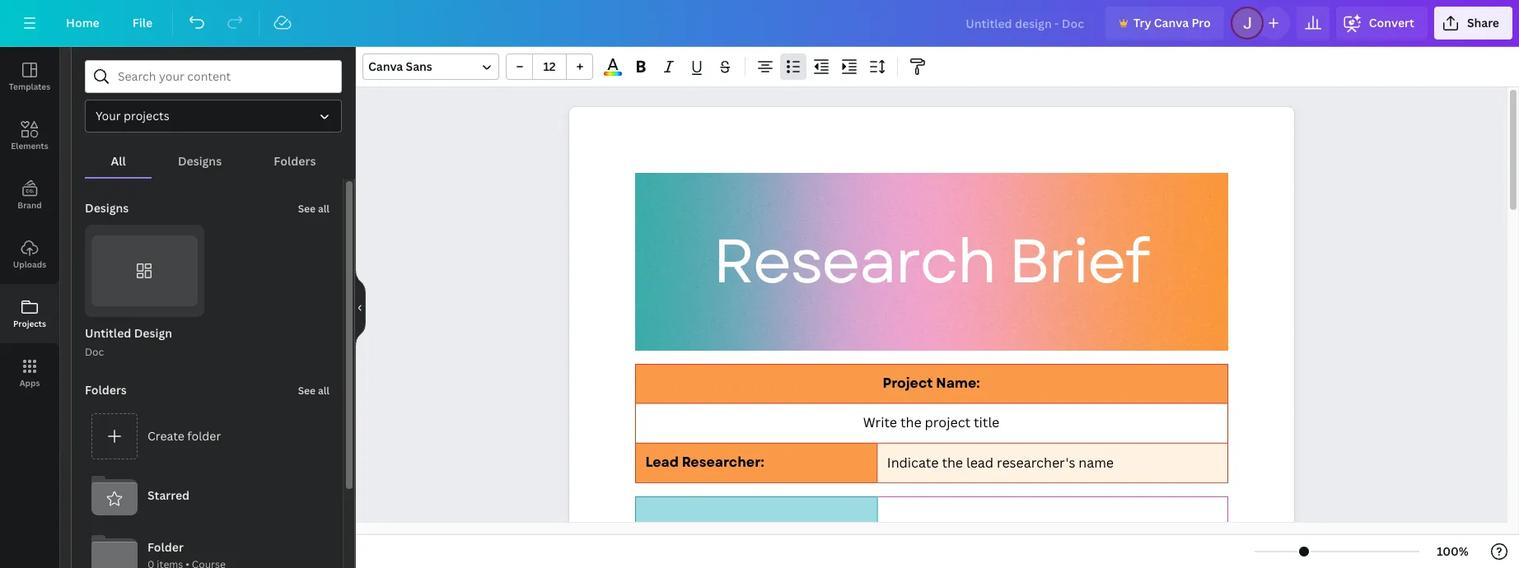 Task type: describe. For each thing, give the bounding box(es) containing it.
Select ownership filter button
[[85, 100, 342, 133]]

starred button
[[85, 467, 330, 526]]

uploads
[[13, 259, 46, 270]]

elements button
[[0, 106, 59, 166]]

see all button for folders
[[296, 374, 331, 407]]

folder button
[[85, 526, 330, 568]]

uploads button
[[0, 225, 59, 284]]

all for designs
[[318, 202, 330, 216]]

convert
[[1369, 15, 1414, 30]]

untitled design doc
[[85, 326, 172, 359]]

research
[[712, 217, 995, 306]]

– – number field
[[538, 58, 561, 74]]

folders inside button
[[274, 153, 316, 169]]

projects
[[124, 108, 169, 124]]

create folder button
[[85, 407, 330, 467]]

research brief
[[712, 217, 1148, 306]]

main menu bar
[[0, 0, 1519, 47]]

Search your content search field
[[118, 61, 331, 92]]

untitled design group
[[85, 225, 204, 361]]

create folder
[[147, 429, 221, 444]]

apps
[[19, 377, 40, 389]]

apps button
[[0, 344, 59, 403]]

1 vertical spatial group
[[85, 225, 204, 317]]

see all for folders
[[298, 384, 330, 398]]

design
[[134, 326, 172, 341]]

see all button for designs
[[296, 192, 331, 225]]

brief
[[1008, 217, 1148, 306]]

color range image
[[604, 72, 622, 76]]

Design title text field
[[953, 7, 1099, 40]]

file button
[[119, 7, 166, 40]]

templates
[[9, 81, 50, 92]]

designs inside button
[[178, 153, 222, 169]]

elements
[[11, 140, 48, 152]]

0 vertical spatial group
[[506, 54, 593, 80]]

see for folders
[[298, 384, 316, 398]]

1 vertical spatial designs
[[85, 200, 129, 216]]

100%
[[1437, 544, 1469, 559]]

canva sans
[[368, 58, 432, 74]]

create
[[147, 429, 184, 444]]

your projects
[[96, 108, 169, 124]]

folder
[[187, 429, 221, 444]]

brand
[[18, 199, 42, 211]]

pro
[[1191, 15, 1211, 30]]

try
[[1133, 15, 1151, 30]]

try canva pro
[[1133, 15, 1211, 30]]



Task type: vqa. For each thing, say whether or not it's contained in the screenshot.
Instagram Reel Group
no



Task type: locate. For each thing, give the bounding box(es) containing it.
see all
[[298, 202, 330, 216], [298, 384, 330, 398]]

1 vertical spatial all
[[318, 384, 330, 398]]

projects button
[[0, 284, 59, 344]]

try canva pro button
[[1105, 7, 1224, 40]]

1 vertical spatial canva
[[368, 58, 403, 74]]

0 horizontal spatial canva
[[368, 58, 403, 74]]

see
[[298, 202, 316, 216], [298, 384, 316, 398]]

2 see from the top
[[298, 384, 316, 398]]

all button
[[85, 146, 152, 177]]

see all button
[[296, 192, 331, 225], [296, 374, 331, 407]]

folders
[[274, 153, 316, 169], [85, 383, 127, 398]]

hide image
[[355, 268, 366, 347]]

side panel tab list
[[0, 47, 59, 403]]

1 horizontal spatial designs
[[178, 153, 222, 169]]

canva left the sans at the top of page
[[368, 58, 403, 74]]

group
[[506, 54, 593, 80], [85, 225, 204, 317]]

untitled
[[85, 326, 131, 341]]

group left color range icon
[[506, 54, 593, 80]]

1 vertical spatial see all
[[298, 384, 330, 398]]

starred
[[147, 488, 190, 504]]

1 horizontal spatial canva
[[1154, 15, 1189, 30]]

1 see from the top
[[298, 202, 316, 216]]

all for folders
[[318, 384, 330, 398]]

sans
[[406, 58, 432, 74]]

1 horizontal spatial group
[[506, 54, 593, 80]]

designs down select ownership filter button
[[178, 153, 222, 169]]

doc
[[85, 345, 104, 359]]

1 vertical spatial folders
[[85, 383, 127, 398]]

2 all from the top
[[318, 384, 330, 398]]

0 vertical spatial all
[[318, 202, 330, 216]]

designs down all button
[[85, 200, 129, 216]]

Research Brief text field
[[569, 107, 1294, 568]]

all
[[318, 202, 330, 216], [318, 384, 330, 398]]

2 see all from the top
[[298, 384, 330, 398]]

1 horizontal spatial folders
[[274, 153, 316, 169]]

convert button
[[1336, 7, 1427, 40]]

canva right the try
[[1154, 15, 1189, 30]]

file
[[132, 15, 153, 30]]

designs
[[178, 153, 222, 169], [85, 200, 129, 216]]

0 vertical spatial see all
[[298, 202, 330, 216]]

1 see all button from the top
[[296, 192, 331, 225]]

0 vertical spatial designs
[[178, 153, 222, 169]]

folders button
[[248, 146, 342, 177]]

see for designs
[[298, 202, 316, 216]]

share
[[1467, 15, 1499, 30]]

group up design
[[85, 225, 204, 317]]

templates button
[[0, 47, 59, 106]]

1 vertical spatial see all button
[[296, 374, 331, 407]]

canva
[[1154, 15, 1189, 30], [368, 58, 403, 74]]

brand button
[[0, 166, 59, 225]]

0 horizontal spatial folders
[[85, 383, 127, 398]]

2 see all button from the top
[[296, 374, 331, 407]]

0 horizontal spatial designs
[[85, 200, 129, 216]]

0 vertical spatial canva
[[1154, 15, 1189, 30]]

canva inside the try canva pro button
[[1154, 15, 1189, 30]]

projects
[[13, 318, 46, 330]]

1 all from the top
[[318, 202, 330, 216]]

0 vertical spatial folders
[[274, 153, 316, 169]]

home
[[66, 15, 99, 30]]

0 vertical spatial see all button
[[296, 192, 331, 225]]

your
[[96, 108, 121, 124]]

home link
[[53, 7, 113, 40]]

share button
[[1434, 7, 1512, 40]]

0 vertical spatial see
[[298, 202, 316, 216]]

see all for designs
[[298, 202, 330, 216]]

designs button
[[152, 146, 248, 177]]

0 horizontal spatial group
[[85, 225, 204, 317]]

canva sans button
[[362, 54, 499, 80]]

1 vertical spatial see
[[298, 384, 316, 398]]

folder
[[147, 539, 184, 555]]

all
[[111, 153, 126, 169]]

1 see all from the top
[[298, 202, 330, 216]]

100% button
[[1426, 539, 1479, 565]]

canva inside "canva sans" popup button
[[368, 58, 403, 74]]



